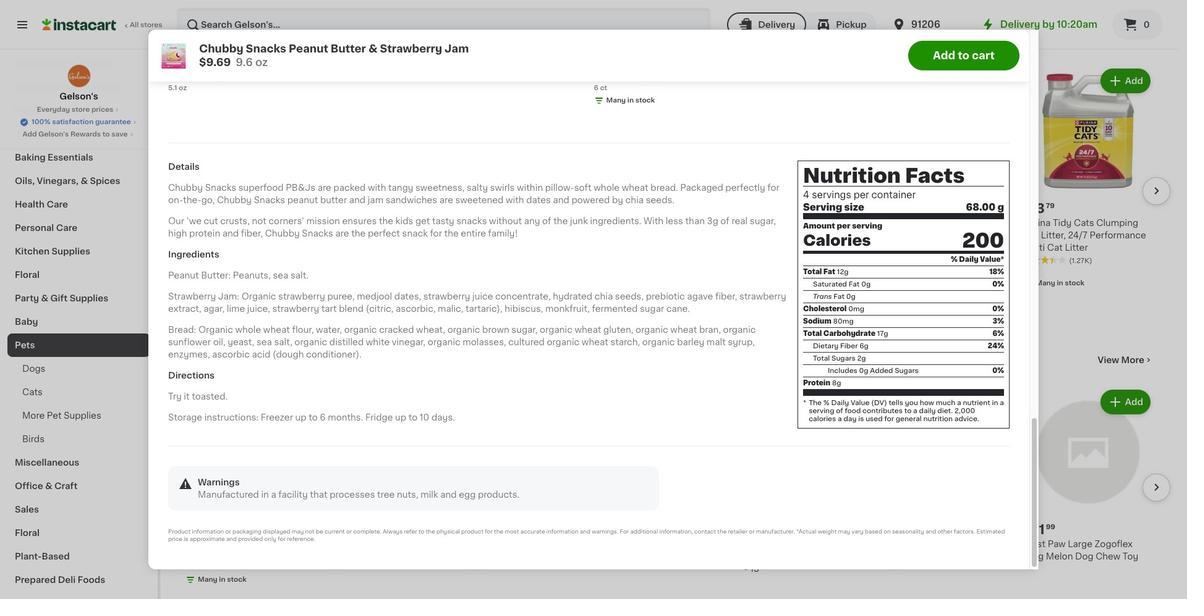 Task type: vqa. For each thing, say whether or not it's contained in the screenshot.
rightmost with
yes



Task type: describe. For each thing, give the bounding box(es) containing it.
5 for 5 bear fruit rolls, apple-pear raspberry 5 x 0.7 oz many in stock
[[885, 19, 894, 32]]

litter inside purina tidy cats clumping cat litter, 24/7 performance multi cat litter
[[1065, 244, 1088, 252]]

gift
[[50, 294, 68, 303]]

add button for 28
[[404, 70, 451, 92]]

daily inside * the % daily value (dv) tells you how much a nutrient in a serving of food contributes to a daily diet. 2,000 calories a day is used for general nutrition advice.
[[832, 400, 849, 407]]

stock inside the 5 bear fruit rolls, apple-pear raspberry 5 x 0.7 oz many in stock
[[920, 72, 939, 79]]

1 each for 8
[[465, 565, 487, 572]]

organic inside strawberry jam: organic strawberry puree, medjool dates, strawberry juice concentrate, hydrated chia seeds, prebiotic agave fiber, strawberry extract, agar, lime juice, strawberry tart blend (citric, ascorbic, malic, tartaric), hibiscus, monkfruit, fermented sugar cane.
[[242, 292, 276, 301]]

see for spend $20, save $4
[[770, 298, 787, 306]]

clumping inside arm & hammer clump & seal slide easy clean-up multi- cat clumping cat litter
[[203, 244, 245, 252]]

chubby inside the chubby snacks peanut butter & strawberry jam $9.69 9.6 oz
[[199, 44, 243, 54]]

1 vertical spatial pet
[[47, 412, 62, 421]]

(citric,
[[366, 305, 394, 313]]

not inside "our 'we cut crusts, not corners' mission ensures the kids get tasty snacks without any of the junk ingredients. with less than 3g of real sugar, high protein and fiber, chubby snacks are the perfect snack for the entire family!"
[[252, 217, 267, 226]]

item carousel region for cats
[[186, 61, 1171, 334]]

1 horizontal spatial 5
[[878, 60, 883, 67]]

1 for 11
[[325, 565, 328, 572]]

hammer for 14
[[494, 219, 532, 228]]

& up multi-
[[285, 219, 292, 228]]

see eligible items for 1
[[630, 300, 709, 309]]

add inside button
[[933, 51, 956, 61]]

cat down $ 13 79
[[1048, 244, 1063, 252]]

for right 8
[[485, 529, 493, 535]]

2 0% from the top
[[993, 306, 1005, 313]]

0 horizontal spatial peanut
[[168, 271, 199, 280]]

0 vertical spatial gravy
[[809, 231, 835, 240]]

stock down (1.27k) at the top right
[[1065, 280, 1085, 287]]

kitchen
[[15, 247, 50, 256]]

butter inside the chubby snacks peanut butter & strawberry jam $9.69 9.6 oz
[[331, 44, 366, 54]]

cats down dogs
[[22, 388, 43, 397]]

100%
[[32, 119, 50, 126]]

for down displayed
[[278, 537, 286, 542]]

5 for 5
[[743, 19, 752, 32]]

snacks inside "our 'we cut crusts, not corners' mission ensures the kids get tasty snacks without any of the junk ingredients. with less than 3g of real sugar, high protein and fiber, chubby snacks are the perfect snack for the entire family!"
[[302, 229, 333, 238]]

a up 2,000
[[958, 400, 962, 407]]

jam
[[368, 196, 384, 205]]

weight
[[818, 529, 837, 535]]

cats inside purina tidy cats light weight, low dust, clumping cat litter, 24/7 performance multi cat litter
[[935, 219, 955, 228]]

19 for 10
[[891, 524, 906, 537]]

stock down (534)
[[636, 97, 655, 104]]

and left warnings.
[[580, 529, 591, 535]]

& left spices
[[81, 177, 88, 186]]

soups
[[93, 83, 121, 92]]

dog for 21
[[1076, 553, 1094, 562]]

chicken inside blue buffalo wilderness high protein, natural adult indoor dry cat food, chicken
[[388, 244, 423, 252]]

2 floral link from the top
[[7, 522, 150, 546]]

snacks inside the chubby snacks peanut butter & strawberry jam $9.69 9.6 oz
[[246, 44, 286, 54]]

jam inside the chubby snacks peanut butter & strawberry jam $9.69 9.6 oz
[[445, 44, 469, 54]]

jam inside 9 chubby snacks peanut butter & grape jam sandwiches
[[348, 48, 367, 57]]

1 vertical spatial cats link
[[7, 381, 150, 405]]

1 vertical spatial sugars
[[895, 368, 919, 375]]

added
[[871, 368, 893, 375]]

item carousel region for more pet supplies
[[186, 383, 1171, 600]]

product group containing 14
[[465, 66, 595, 279]]

many in stock down loofa
[[198, 577, 247, 584]]

0 vertical spatial more pet supplies
[[186, 354, 310, 367]]

rolls,
[[926, 36, 950, 45]]

many in stock down (1.27k) at the top right
[[1036, 280, 1085, 287]]

tidy for 19
[[914, 219, 932, 228]]

to inside button
[[958, 51, 970, 61]]

powered
[[572, 196, 610, 205]]

5 button
[[736, 0, 868, 69]]

fridge
[[366, 414, 393, 422]]

nutrition
[[924, 416, 953, 423]]

toy inside multipet international lamb chop standing plush dog toy - 13"
[[858, 553, 874, 562]]

most
[[505, 529, 519, 535]]

dates
[[527, 196, 551, 205]]

service type group
[[728, 12, 877, 37]]

dog inside multipet international dog toy, loofa dog, small 1 each
[[281, 541, 299, 549]]

food
[[845, 408, 861, 415]]

fruit up foot, in the top of the page
[[168, 36, 188, 45]]

gelson's link
[[60, 64, 98, 103]]

the up the scented
[[554, 217, 568, 226]]

cat down clean-
[[247, 244, 263, 252]]

chop
[[744, 553, 768, 562]]

$ for product group containing 28
[[328, 203, 332, 210]]

oz inside the 5 bear fruit rolls, apple-pear raspberry 5 x 0.7 oz many in stock
[[902, 60, 910, 67]]

add gelson's rewards to save
[[23, 131, 128, 138]]

1 for 19
[[884, 565, 887, 572]]

0 vertical spatial 6
[[594, 85, 599, 92]]

total for dietary fiber 6g
[[803, 331, 822, 338]]

cat down weight,
[[884, 244, 900, 252]]

snacks inside 4 fruit roll-ups fruit by the foot, gushers snacks variety pack
[[232, 48, 263, 57]]

6%
[[993, 331, 1005, 338]]

calories
[[803, 234, 871, 248]]

7
[[612, 524, 620, 537]]

care for health care
[[47, 200, 68, 209]]

fiber, inside strawberry jam: organic strawberry puree, medjool dates, strawberry juice concentrate, hydrated chia seeds, prebiotic agave fiber, strawberry extract, agar, lime juice, strawberry tart blend (citric, ascorbic, malic, tartaric), hibiscus, monkfruit, fermented sugar cane.
[[716, 292, 738, 301]]

2 information from the left
[[547, 529, 579, 535]]

supplies inside party & gift supplies link
[[70, 294, 108, 303]]

cat down slide
[[186, 244, 201, 252]]

& left 'soups'
[[84, 83, 91, 92]]

9 chubby snacks peanut butter & grape jam sandwiches
[[310, 19, 441, 57]]

dog for 10
[[837, 553, 856, 562]]

baking
[[15, 153, 46, 162]]

juice,
[[247, 305, 270, 313]]

1 vertical spatial gelson's
[[38, 131, 69, 138]]

strawberry down salmon
[[740, 292, 787, 301]]

purina for 13
[[1024, 219, 1051, 228]]

& left sauces
[[72, 59, 79, 68]]

the left retailer
[[718, 529, 727, 535]]

1 spend $20, save $4 from the left
[[608, 220, 677, 227]]

$ for product group containing 15
[[188, 203, 193, 210]]

2 vertical spatial 0g
[[860, 368, 869, 375]]

acid
[[252, 351, 271, 359]]

wheat inside chubby snacks superfood pb&js are packed with tangy sweetness, salty swirls within pillow-soft whole wheat bread. packaged perfectly for on-the-go, chubby snacks peanut butter and jam sandwiches are sweetened with dates and powered by chia seeds.
[[622, 183, 649, 192]]

fat for saturated
[[849, 281, 860, 288]]

1 vertical spatial are
[[440, 196, 453, 205]]

strawberry down salt.
[[278, 292, 325, 301]]

0 vertical spatial gelson's
[[60, 92, 98, 101]]

and down pillow-
[[553, 196, 570, 205]]

trans fat 0g
[[813, 294, 856, 301]]

1 inside multipet international dog toy, loofa dog, small 1 each
[[186, 565, 188, 572]]

supplies down salt,
[[251, 354, 310, 367]]

strawberry up "flour,"
[[272, 305, 319, 313]]

1 horizontal spatial sea
[[273, 271, 288, 280]]

foods
[[78, 576, 105, 585]]

the down buffalo
[[351, 229, 366, 238]]

each for 8
[[470, 565, 487, 572]]

1 horizontal spatial more pet supplies link
[[186, 353, 310, 368]]

cats up gushers
[[186, 32, 218, 45]]

in inside * the % daily value (dv) tells you how much a nutrient in a serving of food contributes to a daily diet. 2,000 calories a day is used for general nutrition advice.
[[992, 400, 999, 407]]

bread: organic whole wheat flour, water, organic cracked wheat, organic brown sugar, organic wheat gluten, organic wheat bran, organic sunflower oil, yeast, sea salt, organic distilled white vinegar, organic molasses, cultured organic wheat starch, organic barley malt syrup, enzymes, ascorbic acid (dough conditioner).
[[168, 326, 756, 359]]

clumping inside purina tidy cats light weight, low dust, clumping cat litter, 24/7 performance multi cat litter
[[965, 231, 1007, 240]]

% inside * the % daily value (dv) tells you how much a nutrient in a serving of food contributes to a daily diet. 2,000 calories a day is used for general nutrition advice.
[[824, 400, 830, 407]]

& inside 9 chubby snacks peanut butter & grape jam sandwiches
[[310, 48, 317, 57]]

processes
[[330, 491, 375, 500]]

add button for 10
[[823, 392, 870, 414]]

go,
[[201, 196, 215, 205]]

fruit inside the 5 bear fruit rolls, apple-pear raspberry 5 x 0.7 oz many in stock
[[905, 36, 924, 45]]

& inside arm & hammer multicat clumping litter, scented  box
[[485, 219, 492, 228]]

and left other
[[926, 529, 937, 535]]

by inside 4 fruit roll-ups fruit by the foot, gushers snacks variety pack
[[252, 36, 263, 45]]

sandwiches
[[369, 48, 422, 57]]

0% for includes 0g added sugars
[[993, 368, 1005, 375]]

0 vertical spatial 10
[[420, 414, 430, 422]]

the up perfect
[[379, 217, 393, 226]]

$ 15 99
[[188, 202, 218, 215]]

white
[[366, 338, 390, 347]]

toy inside the west paw large zogoflex zwig melon dog chew toy
[[1123, 553, 1139, 562]]

facts
[[906, 166, 965, 186]]

nuts,
[[397, 491, 418, 500]]

juice
[[473, 292, 493, 301]]

protein
[[803, 380, 831, 387]]

strawberry jam: organic strawberry puree, medjool dates, strawberry juice concentrate, hydrated chia seeds, prebiotic agave fiber, strawberry extract, agar, lime juice, strawberry tart blend (citric, ascorbic, malic, tartaric), hibiscus, monkfruit, fermented sugar cane.
[[168, 292, 787, 313]]

10 inside the 'item carousel' 'region'
[[751, 524, 766, 537]]

& inside purina friskies gravy wet cat food, shreds chicken & salmon dinner in gravy (648)
[[841, 244, 848, 252]]

& up protein
[[205, 219, 212, 228]]

tree
[[377, 491, 395, 500]]

product group containing 21
[[1024, 388, 1154, 564]]

for inside * the % daily value (dv) tells you how much a nutrient in a serving of food contributes to a daily diet. 2,000 calories a day is used for general nutrition advice.
[[885, 416, 894, 423]]

wheat down monkfruit,
[[575, 326, 602, 334]]

product group containing add
[[744, 66, 874, 326]]

peanut inside the chubby snacks peanut butter & strawberry jam $9.69 9.6 oz
[[289, 44, 328, 54]]

for inside chubby snacks superfood pb&js are packed with tangy sweetness, salty swirls within pillow-soft whole wheat bread. packaged perfectly for on-the-go, chubby snacks peanut butter and jam sandwiches are sweetened with dates and powered by chia seeds.
[[768, 183, 780, 192]]

many in stock down (534)
[[606, 97, 655, 104]]

1 floral link from the top
[[7, 264, 150, 287]]

hammer for 15
[[215, 219, 252, 228]]

multipet for chop
[[744, 541, 781, 549]]

view for 21
[[1098, 356, 1120, 365]]

superfood
[[239, 183, 284, 192]]

1 $4 from the left
[[668, 220, 677, 227]]

product group containing 15
[[186, 66, 315, 291]]

contributes
[[863, 408, 903, 415]]

fruit right ups in the top of the page
[[230, 36, 249, 45]]

store
[[72, 106, 90, 113]]

fiber, inside "our 'we cut crusts, not corners' mission ensures the kids get tasty snacks without any of the junk ingredients. with less than 3g of real sugar, high protein and fiber, chubby snacks are the perfect snack for the entire family!"
[[241, 229, 263, 238]]

0 vertical spatial pet
[[224, 354, 248, 367]]

$ right 'based'
[[887, 525, 891, 531]]

condiments
[[15, 59, 70, 68]]

manufactured
[[198, 491, 259, 500]]

multi inside purina tidy cats light weight, low dust, clumping cat litter, 24/7 performance multi cat litter
[[884, 256, 906, 265]]

purina for 19
[[884, 219, 911, 228]]

performance inside purina tidy cats clumping cat litter, 24/7 performance multi cat litter
[[1090, 231, 1147, 240]]

a inside warnings manufactured in a facility that processes tree nuts, milk and egg products.
[[271, 491, 276, 500]]

cat down the '13'
[[1024, 231, 1039, 240]]

west paw large zogoflex zwig melon dog chew toy
[[1024, 541, 1139, 562]]

$ 7 29
[[607, 524, 630, 537]]

2 may from the left
[[838, 529, 851, 535]]

2 spend from the left
[[748, 220, 771, 227]]

99 inside the $ 8 99
[[482, 525, 492, 531]]

1 horizontal spatial of
[[721, 217, 730, 226]]

in inside purina friskies gravy wet cat food, shreds chicken & salmon dinner in gravy (648)
[[810, 256, 818, 265]]

to left months.
[[309, 414, 318, 422]]

jam:
[[218, 292, 239, 301]]

paw
[[1048, 541, 1066, 549]]

milk
[[421, 491, 438, 500]]

add button for 19
[[962, 392, 1010, 414]]

1 vertical spatial gravy
[[820, 256, 846, 265]]

5.1 oz
[[168, 85, 187, 92]]

clumping inside purina tidy cats clumping cat litter, 24/7 performance multi cat litter
[[1097, 219, 1139, 228]]

0 horizontal spatial with
[[368, 183, 386, 192]]

1 horizontal spatial daily
[[960, 257, 979, 263]]

& left craft at the bottom
[[45, 482, 52, 491]]

strawberry up malic, on the left of page
[[424, 292, 470, 301]]

0 button
[[1113, 10, 1163, 40]]

a left day
[[838, 416, 842, 423]]

4 inside 4 fruit roll-ups fruit by the foot, gushers snacks variety pack
[[175, 19, 184, 32]]

add button for 13
[[1102, 70, 1150, 92]]

gelson's logo image
[[67, 64, 91, 88]]

$ for product group containing 3
[[188, 525, 193, 531]]

79 for 13
[[1046, 203, 1055, 210]]

more pet supplies inside more pet supplies link
[[22, 412, 101, 421]]

fruit left snacks,
[[488, 36, 508, 45]]

ct
[[600, 85, 608, 92]]

a right nutrient
[[1000, 400, 1004, 407]]

2 horizontal spatial save
[[789, 220, 806, 227]]

2 horizontal spatial by
[[1043, 20, 1055, 29]]

99 for clumping
[[488, 203, 498, 210]]

many inside the 5 bear fruit rolls, apple-pear raspberry 5 x 0.7 oz many in stock
[[890, 72, 910, 79]]

1 horizontal spatial %
[[951, 257, 958, 263]]

$ 28 99
[[328, 202, 360, 215]]

$ inside the $ 8 99
[[467, 525, 472, 531]]

80mg
[[833, 318, 854, 325]]

malic,
[[438, 305, 464, 313]]

less
[[666, 217, 683, 226]]

24/7 inside purina tidy cats light weight, low dust, clumping cat litter, 24/7 performance multi cat litter
[[929, 244, 948, 252]]

personal
[[15, 224, 54, 233]]

28
[[332, 202, 350, 215]]

14 for 13
[[1024, 268, 1031, 275]]

1 horizontal spatial serving
[[852, 223, 883, 230]]

$ for product group containing 21
[[1026, 525, 1031, 531]]

storage
[[168, 414, 202, 422]]

product group containing 13
[[1024, 66, 1154, 291]]

3%
[[993, 318, 1005, 325]]

stock down "dog,"
[[227, 577, 247, 584]]

salty
[[467, 183, 488, 192]]

0 horizontal spatial dry
[[15, 36, 31, 45]]

oz inside the chubby snacks peanut butter & strawberry jam $9.69 9.6 oz
[[255, 58, 268, 67]]

see for 1
[[630, 300, 647, 309]]

current
[[325, 529, 345, 535]]

chubby up crusts, on the left top
[[217, 196, 252, 205]]

0% for saturated fat
[[993, 281, 1005, 288]]

chicken inside purina friskies gravy wet cat food, shreds chicken & salmon dinner in gravy (648)
[[804, 244, 839, 252]]

vinegars,
[[37, 177, 79, 186]]

reference.
[[287, 537, 315, 542]]

peanut
[[287, 196, 318, 205]]

sweetness,
[[416, 183, 465, 192]]

cat left (7.92k)
[[908, 256, 923, 265]]

fiber
[[841, 343, 858, 350]]

months.
[[328, 414, 363, 422]]

chubby up the the-
[[168, 183, 203, 192]]

product group containing 11
[[325, 388, 455, 573]]

2 or from the left
[[346, 529, 352, 535]]

99 for &
[[208, 203, 218, 210]]

bread:
[[168, 326, 196, 334]]

$ 19 99 for 10
[[887, 524, 917, 537]]

add button for 21
[[1102, 392, 1150, 414]]

products.
[[478, 491, 520, 500]]

for inside "our 'we cut crusts, not corners' mission ensures the kids get tasty snacks without any of the junk ingredients. with less than 3g of real sugar, high protein and fiber, chubby snacks are the perfect snack for the entire family!"
[[430, 229, 442, 238]]

lime
[[227, 305, 245, 313]]

19 for spend $20, save $4
[[891, 202, 906, 215]]

be
[[316, 529, 323, 535]]

the left "most"
[[494, 529, 504, 535]]

refer
[[404, 529, 417, 535]]

food, inside blue buffalo wilderness high protein, natural adult indoor dry cat food, chicken
[[361, 244, 385, 252]]

advice.
[[955, 416, 980, 423]]

99 for standing
[[768, 525, 777, 531]]

99 right on
[[907, 525, 917, 531]]

the
[[809, 400, 822, 407]]

eligible for 1
[[649, 300, 682, 309]]

product group containing 3
[[186, 388, 315, 588]]

melon
[[1046, 553, 1073, 562]]

1 horizontal spatial 14
[[472, 202, 487, 215]]

clumping inside arm & hammer multicat clumping litter, scented  box
[[465, 231, 507, 240]]

0 horizontal spatial 6
[[320, 414, 326, 422]]

supplies up birds link
[[64, 412, 101, 421]]

nutrition
[[803, 166, 901, 186]]

butter inside 9 chubby snacks peanut butter & grape jam sandwiches
[[413, 36, 441, 45]]

fruit down welch's
[[452, 48, 472, 57]]

mixed
[[546, 36, 572, 45]]

$ down container
[[887, 203, 891, 210]]

medjool
[[357, 292, 392, 301]]

2 spend $20, save $4 from the left
[[748, 220, 817, 227]]

0 horizontal spatial are
[[318, 183, 331, 192]]

1 left 33
[[612, 202, 617, 215]]

baby
[[15, 318, 38, 327]]

sugar, inside "our 'we cut crusts, not corners' mission ensures the kids get tasty snacks without any of the junk ingredients. with less than 3g of real sugar, high protein and fiber, chubby snacks are the perfect snack for the entire family!"
[[750, 217, 776, 226]]

0 horizontal spatial save
[[111, 131, 128, 138]]

tidy for 13
[[1053, 219, 1072, 228]]

oil,
[[213, 338, 226, 347]]

save
[[903, 285, 924, 293]]

to left days.
[[409, 414, 418, 422]]

0 vertical spatial cats link
[[186, 32, 218, 47]]

multipet for toy,
[[186, 541, 222, 549]]

1 information from the left
[[192, 529, 224, 535]]

4 fruit roll-ups fruit by the foot, gushers snacks variety pack
[[168, 19, 295, 69]]

1 $20, from the left
[[633, 220, 648, 227]]

chia inside strawberry jam: organic strawberry puree, medjool dates, strawberry juice concentrate, hydrated chia seeds, prebiotic agave fiber, strawberry extract, agar, lime juice, strawberry tart blend (citric, ascorbic, malic, tartaric), hibiscus, monkfruit, fermented sugar cane.
[[595, 292, 613, 301]]

warnings
[[198, 479, 240, 487]]

wheat down gluten,
[[582, 338, 609, 347]]

each inside multipet international dog toy, loofa dog, small 1 each
[[190, 565, 207, 572]]

serving inside * the % daily value (dv) tells you how much a nutrient in a serving of food contributes to a daily diet. 2,000 calories a day is used for general nutrition advice.
[[809, 408, 835, 415]]

$ 1 33
[[607, 202, 628, 215]]

birds link
[[7, 428, 150, 452]]

clump
[[254, 219, 283, 228]]

2 $4 from the left
[[807, 220, 817, 227]]

1 spend from the left
[[608, 220, 631, 227]]

13"
[[750, 565, 764, 574]]

a down "you"
[[914, 408, 918, 415]]

whole inside the bread: organic whole wheat flour, water, organic cracked wheat, organic brown sugar, organic wheat gluten, organic wheat bran, organic sunflower oil, yeast, sea salt, organic distilled white vinegar, organic molasses, cultured organic wheat starch, organic barley malt syrup, enzymes, ascorbic acid (dough conditioner).
[[235, 326, 261, 334]]

items for 1
[[684, 300, 709, 309]]

2 $20, from the left
[[772, 220, 788, 227]]

0 horizontal spatial sugars
[[832, 356, 856, 362]]

eligible for spend $20, save $4
[[789, 298, 822, 306]]

99 for zwig
[[1046, 525, 1056, 531]]



Task type: locate. For each thing, give the bounding box(es) containing it.
chubby inside "our 'we cut crusts, not corners' mission ensures the kids get tasty snacks without any of the junk ingredients. with less than 3g of real sugar, high protein and fiber, chubby snacks are the perfect snack for the entire family!"
[[265, 229, 300, 238]]

cat inside blue buffalo wilderness high protein, natural adult indoor dry cat food, chicken
[[343, 244, 359, 252]]

accurate
[[521, 529, 545, 535]]

floral up party
[[15, 271, 40, 280]]

0 vertical spatial item carousel region
[[186, 61, 1171, 334]]

many in stock down the butter:
[[198, 280, 247, 287]]

molasses,
[[463, 338, 506, 347]]

buffalo
[[347, 219, 378, 228]]

everyday
[[37, 106, 70, 113]]

1 for 8
[[465, 565, 468, 572]]

$4
[[668, 220, 677, 227], [807, 220, 817, 227]]

2 international from the left
[[783, 541, 838, 549]]

cat inside purina friskies gravy wet cat food, shreds chicken & salmon dinner in gravy (648)
[[856, 231, 872, 240]]

0 vertical spatial care
[[47, 200, 68, 209]]

total down dietary
[[813, 356, 830, 362]]

view for 13
[[1098, 35, 1120, 44]]

0 horizontal spatial eligible
[[649, 300, 682, 309]]

international inside multipet international lamb chop standing plush dog toy - 13"
[[783, 541, 838, 549]]

dry inside blue buffalo wilderness high protein, natural adult indoor dry cat food, chicken
[[325, 244, 341, 252]]

sponsored badge image
[[605, 318, 642, 325]]

pets
[[15, 341, 35, 350]]

dinner
[[779, 256, 808, 265]]

0 vertical spatial view more
[[1098, 35, 1145, 44]]

tidy up low
[[914, 219, 932, 228]]

1 horizontal spatial 1 each
[[465, 565, 487, 572]]

1 horizontal spatial $4
[[807, 220, 817, 227]]

2 vertical spatial 0%
[[993, 368, 1005, 375]]

dog inside the west paw large zogoflex zwig melon dog chew toy
[[1076, 553, 1094, 562]]

seeds.
[[646, 196, 675, 205]]

1 vertical spatial more pet supplies
[[22, 412, 101, 421]]

condiments & sauces link
[[7, 52, 150, 75]]

1 may from the left
[[292, 529, 304, 535]]

more pet supplies down yeast,
[[186, 354, 310, 367]]

chia inside chubby snacks superfood pb&js are packed with tangy sweetness, salty swirls within pillow-soft whole wheat bread. packaged perfectly for on-the-go, chubby snacks peanut butter and jam sandwiches are sweetened with dates and powered by chia seeds.
[[626, 196, 644, 205]]

$ 13 79
[[1026, 202, 1055, 215]]

4 inside 4 welch's fruit snacks, mixed fruit
[[459, 19, 468, 32]]

save $2.00
[[903, 285, 952, 293]]

chubby inside 9 chubby snacks peanut butter & grape jam sandwiches
[[310, 36, 345, 45]]

chubby down corners'
[[265, 229, 300, 238]]

24/7 inside purina tidy cats clumping cat litter, 24/7 performance multi cat litter
[[1069, 231, 1088, 240]]

up right fridge on the bottom left of the page
[[395, 414, 406, 422]]

organic inside the bread: organic whole wheat flour, water, organic cracked wheat, organic brown sugar, organic wheat gluten, organic wheat bran, organic sunflower oil, yeast, sea salt, organic distilled white vinegar, organic molasses, cultured organic wheat starch, organic barley malt syrup, enzymes, ascorbic acid (dough conditioner).
[[199, 326, 233, 334]]

0 vertical spatial sugars
[[832, 356, 856, 362]]

2 vertical spatial total
[[813, 356, 830, 362]]

0 horizontal spatial international
[[224, 541, 279, 549]]

0 vertical spatial 0%
[[993, 281, 1005, 288]]

in inside warnings manufactured in a facility that processes tree nuts, milk and egg products.
[[261, 491, 269, 500]]

x
[[884, 60, 888, 67]]

delivery for delivery
[[758, 20, 796, 29]]

1 0% from the top
[[993, 281, 1005, 288]]

to up general
[[905, 408, 912, 415]]

wheat up barley at the right bottom
[[671, 326, 697, 334]]

1 vertical spatial dry
[[325, 244, 341, 252]]

dry down the protein,
[[325, 244, 341, 252]]

eligible up sodium
[[789, 298, 822, 306]]

oils, vinegars, & spices
[[15, 177, 120, 186]]

1 horizontal spatial organic
[[242, 292, 276, 301]]

item carousel region containing 15
[[186, 61, 1171, 334]]

to inside * the % daily value (dv) tells you how much a nutrient in a serving of food contributes to a daily diet. 2,000 calories a day is used for general nutrition advice.
[[905, 408, 912, 415]]

$ inside $ 10 99
[[747, 525, 751, 531]]

by inside chubby snacks superfood pb&js are packed with tangy sweetness, salty swirls within pillow-soft whole wheat bread. packaged perfectly for on-the-go, chubby snacks peanut butter and jam sandwiches are sweetened with dates and powered by chia seeds.
[[612, 196, 624, 205]]

1 $ 19 99 from the top
[[887, 202, 917, 215]]

2 multipet from the left
[[744, 541, 781, 549]]

100% satisfaction guarantee button
[[19, 115, 138, 127]]

packaging
[[233, 529, 262, 535]]

14 for 15
[[186, 268, 193, 275]]

$ 3 79
[[188, 524, 211, 537]]

3 or from the left
[[749, 529, 755, 535]]

goods down condiments & sauces
[[52, 83, 82, 92]]

arm for 15
[[186, 219, 203, 228]]

1 down 'product'
[[465, 565, 468, 572]]

loofa
[[206, 553, 230, 562]]

0 horizontal spatial fiber,
[[241, 229, 263, 238]]

0 horizontal spatial chicken
[[388, 244, 423, 252]]

*
[[803, 400, 807, 407]]

cart
[[972, 51, 995, 61]]

1 vertical spatial per
[[837, 223, 851, 230]]

1 horizontal spatial litter,
[[902, 244, 927, 252]]

0 horizontal spatial by
[[252, 36, 263, 45]]

1 vertical spatial more pet supplies link
[[7, 405, 150, 428]]

and inside "our 'we cut crusts, not corners' mission ensures the kids get tasty snacks without any of the junk ingredients. with less than 3g of real sugar, high protein and fiber, chubby snacks are the perfect snack for the entire family!"
[[223, 229, 239, 238]]

items for spend $20, save $4
[[824, 298, 849, 306]]

1 horizontal spatial dog
[[837, 553, 856, 562]]

our 'we cut crusts, not corners' mission ensures the kids get tasty snacks without any of the junk ingredients. with less than 3g of real sugar, high protein and fiber, chubby snacks are the perfect snack for the entire family!
[[168, 217, 776, 238]]

1 down toy,
[[186, 565, 188, 572]]

fat up trans fat 0g
[[849, 281, 860, 288]]

dry goods & pasta
[[15, 36, 99, 45]]

& inside the chubby snacks peanut butter & strawberry jam $9.69 9.6 oz
[[369, 44, 378, 54]]

goods for canned
[[52, 83, 82, 92]]

1 vertical spatial performance
[[951, 244, 1007, 252]]

per for container
[[854, 191, 870, 200]]

view more link for 21
[[1098, 355, 1154, 367]]

international down *actual
[[783, 541, 838, 549]]

2 hammer from the left
[[494, 219, 532, 228]]

rewards
[[70, 131, 101, 138]]

1 view from the top
[[1098, 35, 1120, 44]]

$4 right with
[[668, 220, 677, 227]]

2 1 each from the left
[[465, 565, 487, 572]]

79 inside $ 13 79
[[1046, 203, 1055, 210]]

1 vertical spatial 0g
[[847, 294, 856, 301]]

15
[[193, 202, 207, 215]]

99 up chop
[[768, 525, 777, 531]]

0 vertical spatial performance
[[1090, 231, 1147, 240]]

0% down 24%
[[993, 368, 1005, 375]]

agar,
[[204, 305, 225, 313]]

% down dust,
[[951, 257, 958, 263]]

$ inside $ 14 99
[[467, 203, 472, 210]]

$ up 'we
[[188, 203, 193, 210]]

litter for 19
[[926, 256, 949, 265]]

lb for 15
[[195, 268, 201, 275]]

easy
[[209, 231, 230, 240]]

0% up 3%
[[993, 306, 1005, 313]]

1 horizontal spatial see eligible items
[[770, 298, 849, 306]]

1 horizontal spatial eligible
[[789, 298, 822, 306]]

0 vertical spatial multi
[[1024, 244, 1045, 252]]

serving down size
[[852, 223, 883, 230]]

1 horizontal spatial is
[[859, 416, 864, 423]]

79 right the '13'
[[1046, 203, 1055, 210]]

gravy
[[809, 231, 835, 240], [820, 256, 846, 265]]

& left gift
[[41, 294, 48, 303]]

1 horizontal spatial purina
[[884, 219, 911, 228]]

0 vertical spatial by
[[1043, 20, 1055, 29]]

chubby
[[310, 36, 345, 45], [199, 44, 243, 54], [168, 183, 203, 192], [217, 196, 252, 205], [265, 229, 300, 238]]

2 tidy from the left
[[1053, 219, 1072, 228]]

0 vertical spatial view more link
[[1098, 33, 1154, 45]]

see eligible items button for spend $20, save $4
[[744, 291, 874, 312]]

based
[[865, 529, 883, 535]]

litter inside arm & hammer clump & seal slide easy clean-up multi- cat clumping cat litter
[[265, 244, 288, 252]]

international for dog,
[[224, 541, 279, 549]]

2 horizontal spatial litter
[[1065, 244, 1088, 252]]

0 horizontal spatial not
[[252, 217, 267, 226]]

of
[[543, 217, 552, 226], [721, 217, 730, 226], [836, 408, 844, 415]]

floral for second the floral link from the bottom of the page
[[15, 271, 40, 280]]

litter,
[[509, 231, 534, 240], [1042, 231, 1066, 240], [902, 244, 927, 252]]

per for serving
[[837, 223, 851, 230]]

1 horizontal spatial sugar,
[[750, 217, 776, 226]]

2 vertical spatial are
[[336, 229, 349, 238]]

multipet inside multipet international dog toy, loofa dog, small 1 each
[[186, 541, 222, 549]]

2 toy from the left
[[1123, 553, 1139, 562]]

party & gift supplies
[[15, 294, 108, 303]]

carbohydrate
[[824, 331, 876, 338]]

ingredients.
[[590, 217, 642, 226]]

$ left for
[[607, 525, 612, 531]]

snacks
[[457, 217, 487, 226]]

may left vary
[[838, 529, 851, 535]]

$ 19 99 for spend $20, save $4
[[887, 202, 917, 215]]

sugar, right real
[[750, 217, 776, 226]]

sauces
[[81, 59, 114, 68]]

more pet supplies link down yeast,
[[186, 353, 310, 368]]

0 horizontal spatial 1 each
[[325, 565, 347, 572]]

chicken down "amount"
[[804, 244, 839, 252]]

2 horizontal spatial oz
[[902, 60, 910, 67]]

delivery for delivery by 10:20am
[[1001, 20, 1041, 29]]

are inside "our 'we cut crusts, not corners' mission ensures the kids get tasty snacks without any of the junk ingredients. with less than 3g of real sugar, high protein and fiber, chubby snacks are the perfect snack for the entire family!"
[[336, 229, 349, 238]]

each down "current"
[[330, 565, 347, 572]]

1 horizontal spatial lb
[[1033, 268, 1040, 275]]

0% down 18%
[[993, 281, 1005, 288]]

1 vertical spatial item carousel region
[[186, 383, 1171, 600]]

1 horizontal spatial not
[[305, 529, 315, 535]]

2 each from the left
[[330, 565, 347, 572]]

1 horizontal spatial information
[[547, 529, 579, 535]]

instacart logo image
[[42, 17, 116, 32]]

ensures
[[342, 217, 377, 226]]

$ for product group containing 11
[[328, 525, 332, 531]]

see
[[770, 298, 787, 306], [630, 300, 647, 309]]

1 view more from the top
[[1098, 35, 1145, 44]]

1 horizontal spatial with
[[506, 196, 524, 205]]

tidy
[[914, 219, 932, 228], [1053, 219, 1072, 228]]

0 vertical spatial organic
[[242, 292, 276, 301]]

that
[[310, 491, 328, 500]]

see eligible items button for 1
[[605, 294, 734, 315]]

all stores
[[130, 22, 162, 28]]

cat down the protein,
[[343, 244, 359, 252]]

saturated fat 0g
[[813, 281, 871, 288]]

$ up the mission
[[328, 203, 332, 210]]

litter for 15
[[265, 244, 288, 252]]

2 horizontal spatial dog
[[1076, 553, 1094, 562]]

0 horizontal spatial tidy
[[914, 219, 932, 228]]

99 for protein,
[[351, 203, 360, 210]]

4 each from the left
[[889, 565, 906, 572]]

1 horizontal spatial or
[[346, 529, 352, 535]]

purina inside purina tidy cats clumping cat litter, 24/7 performance multi cat litter
[[1024, 219, 1051, 228]]

each for 19
[[889, 565, 906, 572]]

view more for 13
[[1098, 35, 1145, 44]]

1 tidy from the left
[[914, 219, 932, 228]]

delivery inside button
[[758, 20, 796, 29]]

each for 11
[[330, 565, 347, 572]]

% daily value*
[[951, 257, 1005, 263]]

$ for product group containing 1
[[607, 203, 612, 210]]

$ for product group containing 14
[[467, 203, 472, 210]]

1 each for 11
[[325, 565, 347, 572]]

multipet inside multipet international lamb chop standing plush dog toy - 13"
[[744, 541, 781, 549]]

1 horizontal spatial spend
[[748, 220, 771, 227]]

1 horizontal spatial 14 lb
[[1024, 268, 1040, 275]]

1 vertical spatial daily
[[832, 400, 849, 407]]

chubby up grape
[[310, 36, 345, 45]]

litter, inside arm & hammer multicat clumping litter, scented  box
[[509, 231, 534, 240]]

0 horizontal spatial multipet
[[186, 541, 222, 549]]

cats link up gushers
[[186, 32, 218, 47]]

2 horizontal spatial 14
[[1024, 268, 1031, 275]]

fat down 'saturated fat 0g' at the right top
[[834, 294, 845, 301]]

see eligible items for spend $20, save $4
[[770, 298, 849, 306]]

sea left salt.
[[273, 271, 288, 280]]

0 horizontal spatial performance
[[951, 244, 1007, 252]]

1 toy from the left
[[858, 553, 874, 562]]

0 vertical spatial goods
[[33, 36, 63, 45]]

2 arm from the left
[[465, 219, 483, 228]]

high
[[168, 229, 187, 238]]

0 vertical spatial 19
[[891, 202, 906, 215]]

sea inside the bread: organic whole wheat flour, water, organic cracked wheat, organic brown sugar, organic wheat gluten, organic wheat bran, organic sunflower oil, yeast, sea salt, organic distilled white vinegar, organic molasses, cultured organic wheat starch, organic barley malt syrup, enzymes, ascorbic acid (dough conditioner).
[[257, 338, 272, 347]]

$ inside $ 1 33
[[607, 203, 612, 210]]

* the % daily value (dv) tells you how much a nutrient in a serving of food contributes to a daily diet. 2,000 calories a day is used for general nutrition advice.
[[803, 400, 1004, 423]]

68.00 g
[[967, 203, 1005, 212]]

1 floral from the top
[[15, 271, 40, 280]]

1 horizontal spatial cats link
[[186, 32, 218, 47]]

large
[[1068, 541, 1093, 549]]

fat for trans
[[834, 294, 845, 301]]

1 chicken from the left
[[388, 244, 423, 252]]

hammer up clean-
[[215, 219, 252, 228]]

and down packaging
[[226, 537, 237, 542]]

approximate
[[190, 537, 225, 542]]

total up saturated
[[803, 269, 822, 276]]

99 for weight,
[[907, 203, 917, 210]]

0 vertical spatial not
[[252, 217, 267, 226]]

99 right 15 on the left top of the page
[[208, 203, 218, 210]]

$ inside the $ 7 29
[[607, 525, 612, 531]]

0 vertical spatial with
[[368, 183, 386, 192]]

3 1 each from the left
[[884, 565, 906, 572]]

1 vertical spatial goods
[[52, 83, 82, 92]]

is inside product information or packaging displayed may not be current or complete. always refer to the physical product for the most accurate information and warnings. for additional information, contact the retailer or manufacturer. *actual weight may vary based on seasonality and other factors. estimated price is approximate and provided only for reference.
[[184, 537, 188, 542]]

physical
[[437, 529, 460, 535]]

3 0% from the top
[[993, 368, 1005, 375]]

1 vertical spatial multi
[[884, 256, 906, 265]]

information right accurate
[[547, 529, 579, 535]]

14 lb for 15
[[186, 268, 201, 275]]

tidy inside purina tidy cats light weight, low dust, clumping cat litter, 24/7 performance multi cat litter
[[914, 219, 932, 228]]

0 horizontal spatial arm
[[186, 219, 203, 228]]

1 each for 19
[[884, 565, 906, 572]]

0 vertical spatial strawberry
[[380, 44, 442, 54]]

how
[[920, 400, 935, 407]]

0 vertical spatial sea
[[273, 271, 288, 280]]

items down saturated
[[824, 298, 849, 306]]

0 horizontal spatial butter
[[331, 44, 366, 54]]

of for serving
[[836, 408, 844, 415]]

within
[[517, 183, 543, 192]]

2 14 lb from the left
[[1024, 268, 1040, 275]]

1 horizontal spatial multi
[[1024, 244, 1045, 252]]

with
[[644, 217, 664, 226]]

0 horizontal spatial 14 lb
[[186, 268, 201, 275]]

toasted.
[[192, 393, 228, 401]]

spices
[[90, 177, 120, 186]]

arm up entire
[[465, 219, 483, 228]]

it
[[184, 393, 190, 401]]

0 vertical spatial 0g
[[862, 281, 871, 288]]

pet
[[224, 354, 248, 367], [47, 412, 62, 421]]

2 chicken from the left
[[804, 244, 839, 252]]

clean-
[[232, 231, 261, 240]]

the inside 4 fruit roll-ups fruit by the foot, gushers snacks variety pack
[[265, 36, 279, 45]]

snacks inside 9 chubby snacks peanut butter & grape jam sandwiches
[[347, 36, 378, 45]]

goods for dry
[[33, 36, 63, 45]]

99 down container
[[907, 203, 917, 210]]

0 vertical spatial are
[[318, 183, 331, 192]]

of for any
[[543, 217, 552, 226]]

arm for 14
[[465, 219, 483, 228]]

1 vertical spatial fiber,
[[716, 292, 738, 301]]

a left facility
[[271, 491, 276, 500]]

the down tasty
[[444, 229, 459, 238]]

lb for 13
[[1033, 268, 1040, 275]]

14 lb for 13
[[1024, 268, 1040, 275]]

99 up the without
[[488, 203, 498, 210]]

99 inside $ 14 99
[[488, 203, 498, 210]]

fat for total
[[824, 269, 836, 276]]

add button for 14
[[543, 70, 591, 92]]

prepared
[[15, 576, 56, 585]]

3 each from the left
[[470, 565, 487, 572]]

2 up from the left
[[395, 414, 406, 422]]

multipet down $ 3 79
[[186, 541, 222, 549]]

care down health care link
[[56, 224, 77, 233]]

1 horizontal spatial pet
[[224, 354, 248, 367]]

always
[[383, 529, 403, 535]]

supplies inside kitchen supplies link
[[52, 247, 90, 256]]

egg
[[459, 491, 476, 500]]

butter up sandwiches
[[413, 36, 441, 45]]

care inside "link"
[[56, 224, 77, 233]]

1 food, from the left
[[361, 244, 385, 252]]

2 19 from the top
[[891, 524, 906, 537]]

1 horizontal spatial spend $20, save $4
[[748, 220, 817, 227]]

strawberry inside strawberry jam: organic strawberry puree, medjool dates, strawberry juice concentrate, hydrated chia seeds, prebiotic agave fiber, strawberry extract, agar, lime juice, strawberry tart blend (citric, ascorbic, malic, tartaric), hibiscus, monkfruit, fermented sugar cane.
[[168, 292, 216, 301]]

1 vertical spatial 6
[[320, 414, 326, 422]]

chubby snacks peanut butter & strawberry jam $9.69 9.6 oz
[[199, 44, 469, 67]]

0 horizontal spatial or
[[225, 529, 231, 535]]

sodium 80mg
[[803, 318, 854, 325]]

in inside the 5 bear fruit rolls, apple-pear raspberry 5 x 0.7 oz many in stock
[[912, 72, 918, 79]]

or right the 11 on the bottom of page
[[346, 529, 352, 535]]

2 vertical spatial fat
[[834, 294, 845, 301]]

peanut inside 9 chubby snacks peanut butter & grape jam sandwiches
[[381, 36, 411, 45]]

not left the be
[[305, 529, 315, 535]]

pickup
[[836, 20, 867, 29]]

0.7
[[890, 60, 900, 67]]

of inside * the % daily value (dv) tells you how much a nutrient in a serving of food contributes to a daily diet. 2,000 calories a day is used for general nutrition advice.
[[836, 408, 844, 415]]

of right any
[[543, 217, 552, 226]]

to down apple-
[[958, 51, 970, 61]]

0 horizontal spatial whole
[[235, 326, 261, 334]]

dietary fiber 6g
[[813, 343, 869, 350]]

cats inside purina tidy cats clumping cat litter, 24/7 performance multi cat litter
[[1074, 219, 1095, 228]]

add button for 15
[[264, 70, 312, 92]]

14 lb down ingredients
[[186, 268, 201, 275]]

sea up acid
[[257, 338, 272, 347]]

0 horizontal spatial %
[[824, 400, 830, 407]]

$4 down "serving" on the right top of page
[[807, 220, 817, 227]]

eligible left "agave"
[[649, 300, 682, 309]]

& down $ 14 99
[[485, 219, 492, 228]]

0 horizontal spatial oz
[[179, 85, 187, 92]]

to inside product information or packaging displayed may not be current or complete. always refer to the physical product for the most accurate information and warnings. for additional information, contact the retailer or manufacturer. *actual weight may vary based on seasonality and other factors. estimated price is approximate and provided only for reference.
[[419, 529, 425, 535]]

stock down peanut butter: peanuts, sea salt.
[[227, 280, 247, 287]]

floral down the sales
[[15, 529, 40, 538]]

0 vertical spatial floral
[[15, 271, 40, 280]]

1 item carousel region from the top
[[186, 61, 1171, 334]]

2 view more from the top
[[1098, 356, 1145, 365]]

purina down real
[[744, 231, 772, 240]]

1 1 each from the left
[[325, 565, 347, 572]]

0 horizontal spatial spend
[[608, 220, 631, 227]]

whole up yeast,
[[235, 326, 261, 334]]

0g for trans fat 0g
[[847, 294, 856, 301]]

personal care link
[[7, 216, 150, 240]]

33
[[619, 203, 628, 210]]

arm inside arm & hammer clump & seal slide easy clean-up multi- cat clumping cat litter
[[186, 219, 203, 228]]

2 food, from the left
[[744, 244, 769, 252]]

79 for 3
[[202, 525, 211, 531]]

99 inside $ 28 99
[[351, 203, 360, 210]]

1 vertical spatial view more
[[1098, 356, 1145, 365]]

wheat up salt,
[[263, 326, 290, 334]]

perfectly
[[726, 183, 766, 192]]

1 horizontal spatial litter
[[926, 256, 949, 265]]

the left the physical
[[426, 529, 435, 535]]

1 up from the left
[[295, 414, 307, 422]]

product group containing 10
[[744, 388, 874, 576]]

1 multipet from the left
[[186, 541, 222, 549]]

1 19 from the top
[[891, 202, 906, 215]]

for down the contributes
[[885, 416, 894, 423]]

1 horizontal spatial peanut
[[289, 44, 328, 54]]

view more link for 13
[[1098, 33, 1154, 45]]

5 inside button
[[743, 19, 752, 32]]

item carousel region
[[186, 61, 1171, 334], [186, 383, 1171, 600]]

24/7 up (7.92k)
[[929, 244, 948, 252]]

%
[[951, 257, 958, 263], [824, 400, 830, 407]]

plant-
[[15, 553, 42, 562]]

to down 'guarantee'
[[103, 131, 110, 138]]

79 inside $ 3 79
[[202, 525, 211, 531]]

not inside product information or packaging displayed may not be current or complete. always refer to the physical product for the most accurate information and warnings. for additional information, contact the retailer or manufacturer. *actual weight may vary based on seasonality and other factors. estimated price is approximate and provided only for reference.
[[305, 529, 315, 535]]

1 14 lb from the left
[[186, 268, 201, 275]]

is inside * the % daily value (dv) tells you how much a nutrient in a serving of food contributes to a daily diet. 2,000 calories a day is used for general nutrition advice.
[[859, 416, 864, 423]]

1 international from the left
[[224, 541, 279, 549]]

1 horizontal spatial chia
[[626, 196, 644, 205]]

1 horizontal spatial see
[[770, 298, 787, 306]]

peanut down ingredients
[[168, 271, 199, 280]]

1 lb from the left
[[195, 268, 201, 275]]

litter, inside purina tidy cats light weight, low dust, clumping cat litter, 24/7 performance multi cat litter
[[902, 244, 927, 252]]

puree,
[[327, 292, 355, 301]]

delivery by 10:20am link
[[981, 17, 1098, 32]]

is
[[859, 416, 864, 423], [184, 537, 188, 542]]

14 down ingredients
[[186, 268, 193, 275]]

0 horizontal spatial delivery
[[758, 20, 796, 29]]

purina inside purina friskies gravy wet cat food, shreds chicken & salmon dinner in gravy (648)
[[744, 231, 772, 240]]

care down vinegars,
[[47, 200, 68, 209]]

retailer
[[728, 529, 748, 535]]

hammer inside arm & hammer clump & seal slide easy clean-up multi- cat clumping cat litter
[[215, 219, 252, 228]]

fat
[[824, 269, 836, 276], [849, 281, 860, 288], [834, 294, 845, 301]]

19 down container
[[891, 202, 906, 215]]

1 vertical spatial with
[[506, 196, 524, 205]]

supplies up baby link
[[70, 294, 108, 303]]

sugar, inside the bread: organic whole wheat flour, water, organic cracked wheat, organic brown sugar, organic wheat gluten, organic wheat bran, organic sunflower oil, yeast, sea salt, organic distilled white vinegar, organic molasses, cultured organic wheat starch, organic barley malt syrup, enzymes, ascorbic acid (dough conditioner).
[[512, 326, 538, 334]]

performance inside purina tidy cats light weight, low dust, clumping cat litter, 24/7 performance multi cat litter
[[951, 244, 1007, 252]]

200
[[963, 231, 1005, 251]]

international for plush
[[783, 541, 838, 549]]

1 hammer from the left
[[215, 219, 252, 228]]

strawberry inside the chubby snacks peanut butter & strawberry jam $9.69 9.6 oz
[[380, 44, 442, 54]]

2 view from the top
[[1098, 356, 1120, 365]]

total for saturated fat 0g
[[803, 269, 822, 276]]

2 lb from the left
[[1033, 268, 1040, 275]]

cat right wet
[[856, 231, 872, 240]]

ascorbic
[[212, 351, 250, 359]]

0 horizontal spatial multi
[[884, 256, 906, 265]]

99 inside $ 11 99
[[345, 525, 354, 531]]

1 or from the left
[[225, 529, 231, 535]]

1 view more link from the top
[[1098, 33, 1154, 45]]

24/7
[[1069, 231, 1088, 240], [929, 244, 948, 252]]

food, inside purina friskies gravy wet cat food, shreds chicken & salmon dinner in gravy (648)
[[744, 244, 769, 252]]

spend right real
[[748, 220, 771, 227]]

$ inside $ 3 79
[[188, 525, 193, 531]]

by up ingredients.
[[612, 196, 624, 205]]

daily
[[919, 408, 936, 415]]

purina inside purina tidy cats light weight, low dust, clumping cat litter, 24/7 performance multi cat litter
[[884, 219, 911, 228]]

1 horizontal spatial by
[[612, 196, 624, 205]]

$ for product group containing 10
[[747, 525, 751, 531]]

2 view more link from the top
[[1098, 355, 1154, 367]]

tidy down $ 13 79
[[1053, 219, 1072, 228]]

whole inside chubby snacks superfood pb&js are packed with tangy sweetness, salty swirls within pillow-soft whole wheat bread. packaged perfectly for on-the-go, chubby snacks peanut butter and jam sandwiches are sweetened with dates and powered by chia seeds.
[[594, 183, 620, 192]]

view more for 21
[[1098, 356, 1145, 365]]

multi inside purina tidy cats clumping cat litter, 24/7 performance multi cat litter
[[1024, 244, 1045, 252]]

2 floral from the top
[[15, 529, 40, 538]]

hydrated
[[553, 292, 593, 301]]

$ inside the $ 15 99
[[188, 203, 193, 210]]

may
[[292, 529, 304, 535], [838, 529, 851, 535]]

1 vertical spatial floral link
[[7, 522, 150, 546]]

1 horizontal spatial items
[[824, 298, 849, 306]]

care for personal care
[[56, 224, 77, 233]]

2 item carousel region from the top
[[186, 383, 1171, 600]]

$ inside $ 21 99
[[1026, 525, 1031, 531]]

and down packed
[[349, 196, 366, 205]]

13
[[1031, 202, 1045, 215]]

& left pasta
[[65, 36, 72, 45]]

floral for 2nd the floral link from the top of the page
[[15, 529, 40, 538]]

and inside warnings manufactured in a facility that processes tree nuts, milk and egg products.
[[441, 491, 457, 500]]

1 arm from the left
[[186, 219, 203, 228]]

junk
[[570, 217, 588, 226]]

tasty
[[432, 217, 455, 226]]

1 vertical spatial 19
[[891, 524, 906, 537]]

pack
[[168, 61, 189, 69]]

clumping
[[1097, 219, 1139, 228], [465, 231, 507, 240], [965, 231, 1007, 240], [203, 244, 245, 252]]

None search field
[[177, 7, 711, 42]]

2 horizontal spatial 1 each
[[884, 565, 906, 572]]

friskies
[[774, 231, 807, 240]]

2 $ 19 99 from the top
[[887, 524, 917, 537]]

19
[[891, 202, 906, 215], [891, 524, 906, 537]]

litter, for 14
[[509, 231, 534, 240]]

0 horizontal spatial information
[[192, 529, 224, 535]]

1 horizontal spatial save
[[650, 220, 666, 227]]

dog inside multipet international lamb chop standing plush dog toy - 13"
[[837, 553, 856, 562]]

litter, for 13
[[1042, 231, 1066, 240]]

arm inside arm & hammer multicat clumping litter, scented  box
[[465, 219, 483, 228]]

product group
[[186, 66, 315, 291], [325, 66, 455, 291], [465, 66, 595, 279], [605, 66, 734, 329], [744, 66, 874, 326], [884, 66, 1014, 301], [1024, 66, 1154, 291], [186, 388, 315, 588], [325, 388, 455, 573], [744, 388, 874, 576], [884, 388, 1014, 573], [1024, 388, 1154, 564]]

up
[[261, 231, 274, 240]]

0 horizontal spatial up
[[295, 414, 307, 422]]

19 right 'based'
[[891, 524, 906, 537]]

product group containing 1
[[605, 66, 734, 329]]

blue buffalo wilderness high protein, natural adult indoor dry cat food, chicken
[[325, 219, 451, 252]]

1 vertical spatial is
[[184, 537, 188, 542]]

product group containing 28
[[325, 66, 455, 291]]

litter down low
[[926, 256, 949, 265]]

bear
[[878, 36, 902, 45]]

99 inside $ 21 99
[[1046, 525, 1056, 531]]

$ 19 99
[[887, 202, 917, 215], [887, 524, 917, 537]]

1 each from the left
[[190, 565, 207, 572]]

items up the bran,
[[684, 300, 709, 309]]

0g for saturated fat 0g
[[862, 281, 871, 288]]

item carousel region containing 3
[[186, 383, 1171, 600]]

our
[[168, 217, 184, 226]]

$ for product group containing 13
[[1026, 203, 1031, 210]]

1 vertical spatial whole
[[235, 326, 261, 334]]

spend $20, save $4 down 33
[[608, 220, 677, 227]]



